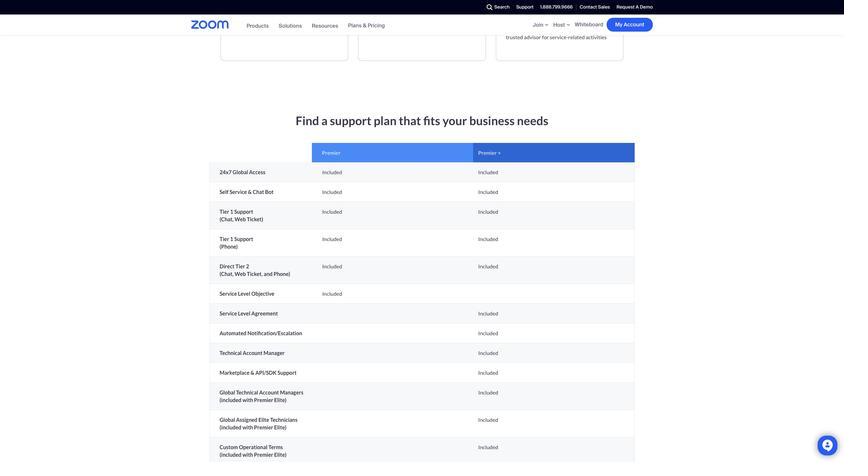 Task type: vqa. For each thing, say whether or not it's contained in the screenshot.
bottommost LEARN MORE > link
no



Task type: locate. For each thing, give the bounding box(es) containing it.
technical account manager
[[220, 350, 285, 356]]

3 with from the top
[[242, 452, 253, 458]]

account up host
[[541, 0, 570, 9]]

0 vertical spatial your
[[589, 26, 599, 32]]

with for assigned
[[242, 425, 253, 431]]

1 1 from the top
[[230, 209, 233, 215]]

1 vertical spatial elite)
[[274, 425, 286, 431]]

2 (included from the top
[[220, 425, 241, 431]]

1.888.799.9666
[[540, 4, 573, 10]]

plans & pricing
[[348, 22, 385, 29]]

technical inside technical account managers will be your trusted advisor for service-related activities
[[506, 26, 527, 32]]

service right self
[[230, 189, 247, 195]]

whiteboard
[[575, 21, 603, 28]]

support link
[[513, 0, 537, 14]]

technicians
[[270, 417, 298, 423]]

0 vertical spatial web
[[235, 216, 246, 222]]

account inside global technical account managers (included with premier elite)
[[259, 390, 279, 396]]

account inside my account 'link'
[[624, 21, 644, 28]]

with down operational
[[242, 452, 253, 458]]

global assigned elite technicians (included with premier elite)
[[220, 417, 298, 431]]

personnel
[[408, 24, 431, 31]]

level left objective
[[238, 291, 250, 297]]

with for technical
[[242, 397, 253, 403]]

service
[[286, 24, 303, 31], [230, 189, 247, 195], [220, 291, 237, 297], [220, 311, 237, 317]]

elite) down terms
[[274, 452, 286, 458]]

uptime
[[318, 17, 334, 23]]

(included for technical
[[220, 397, 241, 403]]

1 vertical spatial with
[[242, 425, 253, 431]]

technical
[[506, 0, 539, 9], [506, 26, 527, 32], [220, 350, 242, 356], [236, 390, 258, 396]]

account up advisor
[[529, 26, 548, 32]]

join button
[[533, 21, 550, 28]]

premier +
[[478, 150, 501, 156]]

1 up (phone) at bottom left
[[230, 236, 233, 242]]

0 vertical spatial 1
[[230, 209, 233, 215]]

premier inside the custom operational terms (included with premier elite)
[[254, 452, 273, 458]]

managers up technicians
[[280, 390, 303, 396]]

(included up assigned
[[220, 397, 241, 403]]

elite) up technicians
[[274, 397, 286, 403]]

ticket,
[[247, 271, 263, 277]]

global left assigned
[[220, 417, 235, 423]]

terms
[[268, 444, 283, 451]]

premier inside global technical account managers (included with premier elite)
[[254, 397, 273, 403]]

web left ticket,
[[235, 271, 246, 277]]

support up (phone) at bottom left
[[234, 236, 253, 242]]

service up automated
[[220, 311, 237, 317]]

technical up join
[[506, 0, 539, 9]]

1 vertical spatial managers
[[280, 390, 303, 396]]

elite) inside the custom operational terms (included with premier elite)
[[274, 452, 286, 458]]

1 vertical spatial (chat,
[[220, 271, 234, 277]]

web inside tier 1 support (chat, web ticket)
[[235, 216, 246, 222]]

ticket)
[[247, 216, 263, 222]]

be
[[582, 26, 588, 32]]

2 elite) from the top
[[274, 425, 286, 431]]

(included inside global assigned elite technicians (included with premier elite)
[[220, 425, 241, 431]]

with up assigned
[[242, 397, 253, 403]]

1 elite) from the top
[[274, 397, 286, 403]]

account inside technical account managers will be your trusted advisor for service-related activities
[[529, 26, 548, 32]]

global down marketplace
[[220, 390, 235, 396]]

find a support plan that fits your business needs
[[296, 113, 548, 128]]

support
[[516, 4, 534, 10], [234, 209, 253, 215], [234, 236, 253, 242], [278, 370, 297, 376]]

& for marketplace
[[251, 370, 254, 376]]

global inside global technical account managers (included with premier elite)
[[220, 390, 235, 396]]

& right plans
[[363, 22, 366, 29]]

1 vertical spatial level
[[238, 311, 250, 317]]

0 vertical spatial managers
[[549, 26, 572, 32]]

routing
[[438, 17, 455, 23]]

(chat,
[[220, 216, 234, 222], [220, 271, 234, 277]]

(chat, down direct
[[220, 271, 234, 277]]

2 to from the left
[[456, 17, 461, 23]]

plan
[[374, 113, 397, 128]]

service-
[[550, 34, 568, 40]]

2 vertical spatial elite)
[[274, 452, 286, 458]]

web left 'ticket)'
[[235, 216, 246, 222]]

(included down assigned
[[220, 425, 241, 431]]

account inside technical account management
[[541, 0, 570, 9]]

global inside global assigned elite technicians (included with premier elite)
[[220, 417, 235, 423]]

with inside global assigned elite technicians (included with premier elite)
[[242, 425, 253, 431]]

fits
[[423, 113, 440, 128]]

(phone)
[[220, 244, 238, 250]]

2 vertical spatial tier
[[236, 263, 245, 270]]

0 vertical spatial (chat,
[[220, 216, 234, 222]]

2 vertical spatial (included
[[220, 452, 241, 458]]

1 horizontal spatial to
[[456, 17, 461, 23]]

(chat, inside tier 1 support (chat, web ticket)
[[220, 216, 234, 222]]

1 inside tier 1 support (chat, web ticket)
[[230, 209, 233, 215]]

2 level from the top
[[238, 311, 250, 317]]

sales
[[598, 4, 610, 10]]

(included inside global technical account managers (included with premier elite)
[[220, 397, 241, 403]]

prioritized
[[413, 17, 437, 23]]

with
[[242, 397, 253, 403], [242, 425, 253, 431], [242, 452, 253, 458]]

managers
[[549, 26, 572, 32], [280, 390, 303, 396]]

(chat, up tier 1 support (phone)
[[220, 216, 234, 222]]

2 vertical spatial with
[[242, 452, 253, 458]]

0 horizontal spatial to
[[246, 17, 251, 23]]

administrators get prioritized routing to trained technical personnel
[[368, 17, 461, 31]]

(included down custom
[[220, 452, 241, 458]]

support inside tier 1 support (phone)
[[234, 236, 253, 242]]

level down service level objective
[[238, 311, 250, 317]]

1 horizontal spatial your
[[589, 26, 599, 32]]

host button
[[553, 21, 572, 28]]

find
[[296, 113, 319, 128]]

elite) inside global technical account managers (included with premier elite)
[[274, 397, 286, 403]]

business
[[469, 113, 515, 128]]

support inside support link
[[516, 4, 534, 10]]

elite) inside global assigned elite technicians (included with premier elite)
[[274, 425, 286, 431]]

to inside administrators get prioritized routing to trained technical personnel
[[456, 17, 461, 23]]

products button
[[247, 22, 269, 29]]

2 vertical spatial global
[[220, 417, 235, 423]]

support up 'ticket)'
[[234, 209, 253, 215]]

(included
[[220, 397, 241, 403], [220, 425, 241, 431], [220, 452, 241, 458]]

account down api/sdk
[[259, 390, 279, 396]]

24x7 global access
[[220, 169, 265, 175]]

availability
[[231, 24, 256, 31]]

while
[[278, 17, 290, 23]]

0 vertical spatial level
[[238, 291, 250, 297]]

with inside global technical account managers (included with premier elite)
[[242, 397, 253, 403]]

(chat, inside direct tier 2 (chat, web ticket, and phone)
[[220, 271, 234, 277]]

1 vertical spatial global
[[220, 390, 235, 396]]

None search field
[[463, 2, 485, 13]]

custom operational terms (included with premier elite)
[[220, 444, 286, 458]]

2 web from the top
[[235, 271, 246, 277]]

elite) down technicians
[[274, 425, 286, 431]]

1 vertical spatial web
[[235, 271, 246, 277]]

tier left 2
[[236, 263, 245, 270]]

global right 24x7 in the top of the page
[[233, 169, 248, 175]]

global
[[233, 169, 248, 175], [220, 390, 235, 396], [220, 417, 235, 423]]

account
[[541, 0, 570, 9], [624, 21, 644, 28], [529, 26, 548, 32], [243, 350, 263, 356], [259, 390, 279, 396]]

1 horizontal spatial managers
[[549, 26, 572, 32]]

technical down automated
[[220, 350, 242, 356]]

1 vertical spatial your
[[443, 113, 467, 128]]

to inside speed to resolution, while maximizing uptime availability of the zoom service
[[246, 17, 251, 23]]

technical inside technical account management
[[506, 0, 539, 9]]

technical down marketplace & api/sdk support
[[236, 390, 258, 396]]

join
[[533, 21, 543, 28]]

1 (included from the top
[[220, 397, 241, 403]]

tier inside tier 1 support (phone)
[[220, 236, 229, 242]]

3 elite) from the top
[[274, 452, 286, 458]]

premier left +
[[478, 150, 497, 156]]

1
[[230, 209, 233, 215], [230, 236, 233, 242]]

elite) for technicians
[[274, 425, 286, 431]]

premier down operational
[[254, 452, 273, 458]]

0 vertical spatial (included
[[220, 397, 241, 403]]

with inside the custom operational terms (included with premier elite)
[[242, 452, 253, 458]]

service down maximizing
[[286, 24, 303, 31]]

premier down the a at the left top
[[322, 150, 341, 156]]

your right fits
[[443, 113, 467, 128]]

web inside direct tier 2 (chat, web ticket, and phone)
[[235, 271, 246, 277]]

0 horizontal spatial your
[[443, 113, 467, 128]]

of
[[257, 24, 262, 31]]

0 vertical spatial elite)
[[274, 397, 286, 403]]

your inside technical account managers will be your trusted advisor for service-related activities
[[589, 26, 599, 32]]

0 vertical spatial with
[[242, 397, 253, 403]]

1 web from the top
[[235, 216, 246, 222]]

1 with from the top
[[242, 397, 253, 403]]

a
[[321, 113, 328, 128]]

administrators
[[368, 17, 403, 23]]

managers up "service-"
[[549, 26, 572, 32]]

to
[[246, 17, 251, 23], [456, 17, 461, 23]]

to right routing on the top
[[456, 17, 461, 23]]

(included inside the custom operational terms (included with premier elite)
[[220, 452, 241, 458]]

1 vertical spatial (included
[[220, 425, 241, 431]]

support up join
[[516, 4, 534, 10]]

3 (included from the top
[[220, 452, 241, 458]]

1 vertical spatial 1
[[230, 236, 233, 242]]

search image
[[487, 4, 493, 10], [487, 4, 493, 10]]

0 horizontal spatial managers
[[280, 390, 303, 396]]

2 vertical spatial &
[[251, 370, 254, 376]]

1 (chat, from the top
[[220, 216, 234, 222]]

0 vertical spatial tier
[[220, 209, 229, 215]]

tier inside direct tier 2 (chat, web ticket, and phone)
[[236, 263, 245, 270]]

0 vertical spatial &
[[363, 22, 366, 29]]

1 to from the left
[[246, 17, 251, 23]]

web
[[235, 216, 246, 222], [235, 271, 246, 277]]

tier inside tier 1 support (chat, web ticket)
[[220, 209, 229, 215]]

tier down self
[[220, 209, 229, 215]]

account right my
[[624, 21, 644, 28]]

1 level from the top
[[238, 291, 250, 297]]

my account
[[615, 21, 644, 28]]

2 (chat, from the top
[[220, 271, 234, 277]]

assigned
[[236, 417, 257, 423]]

1 down self service & chat bot
[[230, 209, 233, 215]]

with down assigned
[[242, 425, 253, 431]]

(chat, for direct
[[220, 271, 234, 277]]

2 1 from the top
[[230, 236, 233, 242]]

automated notification/escalation
[[220, 330, 302, 337]]

& left chat
[[248, 189, 252, 195]]

account up marketplace & api/sdk support
[[243, 350, 263, 356]]

1 inside tier 1 support (phone)
[[230, 236, 233, 242]]

notification/escalation
[[247, 330, 302, 337]]

& left api/sdk
[[251, 370, 254, 376]]

elite
[[258, 417, 269, 423]]

2 with from the top
[[242, 425, 253, 431]]

tier up (phone) at bottom left
[[220, 236, 229, 242]]

your up activities
[[589, 26, 599, 32]]

1 vertical spatial tier
[[220, 236, 229, 242]]

premier up elite
[[254, 397, 273, 403]]

technical up trusted in the right of the page
[[506, 26, 527, 32]]

the
[[263, 24, 270, 31]]

self
[[220, 189, 229, 195]]

premier
[[322, 150, 341, 156], [478, 150, 497, 156], [254, 397, 273, 403], [254, 425, 273, 431], [254, 452, 273, 458]]

to up 'availability'
[[246, 17, 251, 23]]

tier
[[220, 209, 229, 215], [220, 236, 229, 242], [236, 263, 245, 270]]

account for my account
[[624, 21, 644, 28]]

premier down elite
[[254, 425, 273, 431]]



Task type: describe. For each thing, give the bounding box(es) containing it.
technical for technical account management
[[506, 0, 539, 9]]

24x7
[[220, 169, 232, 175]]

(included for assigned
[[220, 425, 241, 431]]

request a demo
[[617, 4, 653, 10]]

2
[[246, 263, 249, 270]]

objective
[[251, 291, 274, 297]]

service down direct
[[220, 291, 237, 297]]

web for ticket)
[[235, 216, 246, 222]]

trained
[[368, 24, 385, 31]]

(chat, for tier
[[220, 216, 234, 222]]

elite) for managers
[[274, 397, 286, 403]]

custom
[[220, 444, 238, 451]]

and
[[264, 271, 273, 277]]

technical
[[386, 24, 407, 31]]

technical for technical account managers will be your trusted advisor for service-related activities
[[506, 26, 527, 32]]

phone)
[[274, 271, 290, 277]]

account for technical account manager
[[243, 350, 263, 356]]

tier 1 support (phone)
[[220, 236, 253, 250]]

bot
[[265, 189, 274, 195]]

level for objective
[[238, 291, 250, 297]]

my account link
[[607, 18, 653, 32]]

account for technical account managers will be your trusted advisor for service-related activities
[[529, 26, 548, 32]]

contact
[[580, 4, 597, 10]]

whiteboard link
[[575, 21, 603, 28]]

& for plans
[[363, 22, 366, 29]]

service level objective
[[220, 291, 274, 297]]

contact sales
[[580, 4, 610, 10]]

1 for (chat,
[[230, 209, 233, 215]]

pricing
[[368, 22, 385, 29]]

my
[[615, 21, 623, 28]]

technical for technical account manager
[[220, 350, 242, 356]]

trusted
[[506, 34, 523, 40]]

demo
[[640, 4, 653, 10]]

global for assigned
[[220, 417, 235, 423]]

support inside tier 1 support (chat, web ticket)
[[234, 209, 253, 215]]

resources button
[[312, 22, 338, 29]]

global for technical
[[220, 390, 235, 396]]

1 for (phone)
[[230, 236, 233, 242]]

marketplace & api/sdk support
[[220, 370, 297, 376]]

activities
[[586, 34, 607, 40]]

support
[[330, 113, 371, 128]]

for
[[542, 34, 549, 40]]

service inside speed to resolution, while maximizing uptime availability of the zoom service
[[286, 24, 303, 31]]

technical account managers will be your trusted advisor for service-related activities
[[506, 26, 607, 40]]

manager
[[264, 350, 285, 356]]

tier for tier 1 support (chat, web ticket)
[[220, 209, 229, 215]]

+
[[498, 150, 501, 156]]

tier 1 support (chat, web ticket)
[[220, 209, 263, 222]]

support right api/sdk
[[278, 370, 297, 376]]

solutions button
[[279, 22, 302, 29]]

products
[[247, 22, 269, 29]]

account for technical account management
[[541, 0, 570, 9]]

automated
[[220, 330, 246, 337]]

tier for tier 1 support (phone)
[[220, 236, 229, 242]]

management
[[506, 9, 553, 19]]

zoom logo image
[[191, 21, 228, 29]]

managers inside technical account managers will be your trusted advisor for service-related activities
[[549, 26, 572, 32]]

will
[[573, 26, 581, 32]]

agreement
[[251, 311, 278, 317]]

premier inside global assigned elite technicians (included with premier elite)
[[254, 425, 273, 431]]

level for agreement
[[238, 311, 250, 317]]

that
[[399, 113, 421, 128]]

access
[[249, 169, 265, 175]]

get
[[404, 17, 412, 23]]

self service & chat bot
[[220, 189, 274, 195]]

direct tier 2 (chat, web ticket, and phone)
[[220, 263, 290, 277]]

direct
[[220, 263, 235, 270]]

operational
[[239, 444, 267, 451]]

api/sdk
[[255, 370, 277, 376]]

managers inside global technical account managers (included with premier elite)
[[280, 390, 303, 396]]

request a demo link
[[613, 0, 653, 14]]

request
[[617, 4, 635, 10]]

1.888.799.9666 link
[[537, 0, 576, 14]]

search
[[494, 4, 510, 10]]

host
[[553, 21, 565, 28]]

0 vertical spatial global
[[233, 169, 248, 175]]

1 vertical spatial &
[[248, 189, 252, 195]]

related
[[568, 34, 585, 40]]

contact sales link
[[576, 0, 613, 14]]

solutions
[[279, 22, 302, 29]]

global technical account managers (included with premier elite)
[[220, 390, 303, 403]]

a
[[636, 4, 639, 10]]

maximizing
[[291, 17, 317, 23]]

web for ticket,
[[235, 271, 246, 277]]

speed
[[231, 17, 245, 23]]

plans & pricing link
[[348, 22, 385, 29]]

zoom
[[271, 24, 285, 31]]

resources
[[312, 22, 338, 29]]

technical inside global technical account managers (included with premier elite)
[[236, 390, 258, 396]]

chat
[[253, 189, 264, 195]]

plans
[[348, 22, 362, 29]]

resolution,
[[252, 17, 277, 23]]

marketplace
[[220, 370, 250, 376]]

advisor
[[524, 34, 541, 40]]



